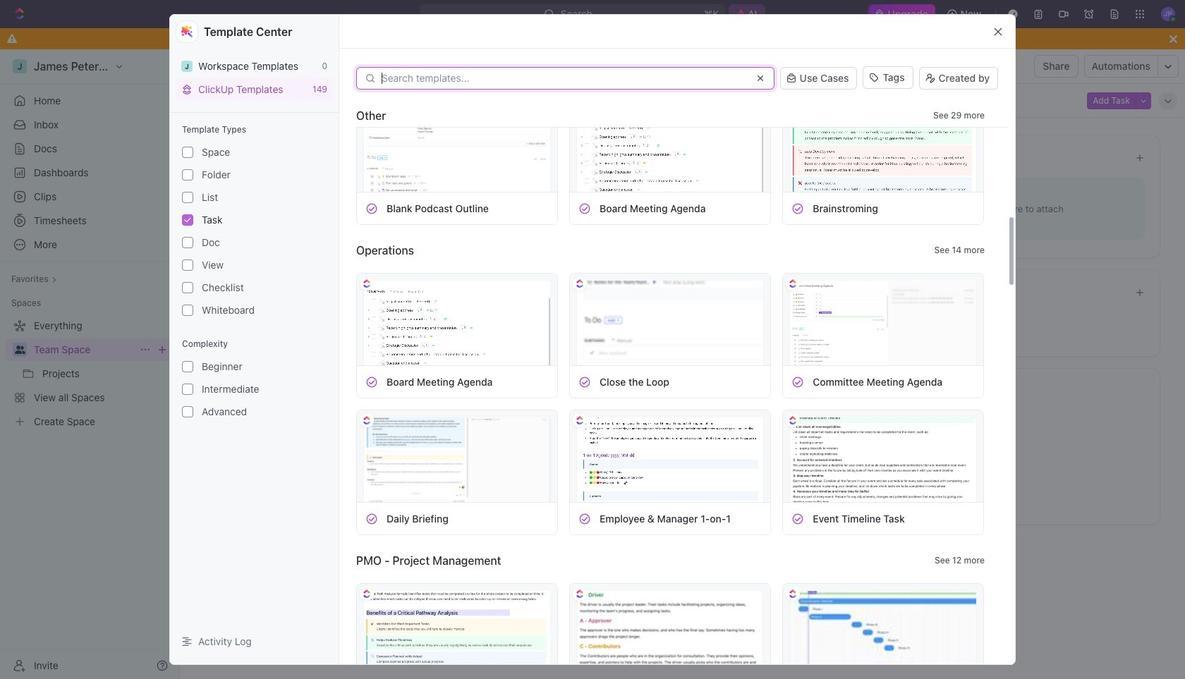 Task type: vqa. For each thing, say whether or not it's contained in the screenshot.
No most used docs image
yes



Task type: locate. For each thing, give the bounding box(es) containing it.
user group image
[[193, 63, 202, 70]]

None checkbox
[[182, 147, 193, 158], [182, 169, 193, 181], [182, 192, 193, 203], [182, 237, 193, 248], [182, 406, 193, 418], [182, 147, 193, 158], [182, 169, 193, 181], [182, 192, 193, 203], [182, 237, 193, 248], [182, 406, 193, 418]]

user group image
[[14, 346, 25, 354]]

Search templates... text field
[[382, 73, 746, 84]]

task template image
[[365, 202, 378, 215], [579, 202, 591, 215], [792, 376, 804, 388], [579, 513, 591, 525], [792, 513, 804, 525]]

tree
[[6, 315, 174, 433]]

no most used docs image
[[650, 167, 707, 223]]

None checkbox
[[182, 214, 193, 226], [182, 260, 193, 271], [182, 282, 193, 294], [182, 305, 193, 316], [182, 361, 193, 373], [182, 384, 193, 395], [182, 214, 193, 226], [182, 260, 193, 271], [182, 282, 193, 294], [182, 305, 193, 316], [182, 361, 193, 373], [182, 384, 193, 395]]

task template image
[[792, 202, 804, 215], [365, 376, 378, 388], [579, 376, 591, 388], [365, 513, 378, 525]]

task template element
[[365, 202, 378, 215], [579, 202, 591, 215], [792, 202, 804, 215], [365, 376, 378, 388], [579, 376, 591, 388], [792, 376, 804, 388], [365, 513, 378, 525], [579, 513, 591, 525], [792, 513, 804, 525]]

no lists icon. image
[[650, 403, 707, 459]]



Task type: describe. For each thing, give the bounding box(es) containing it.
james peterson's workspace, , element
[[181, 60, 193, 72]]

tree inside sidebar navigation
[[6, 315, 174, 433]]

sidebar navigation
[[0, 49, 180, 679]]



